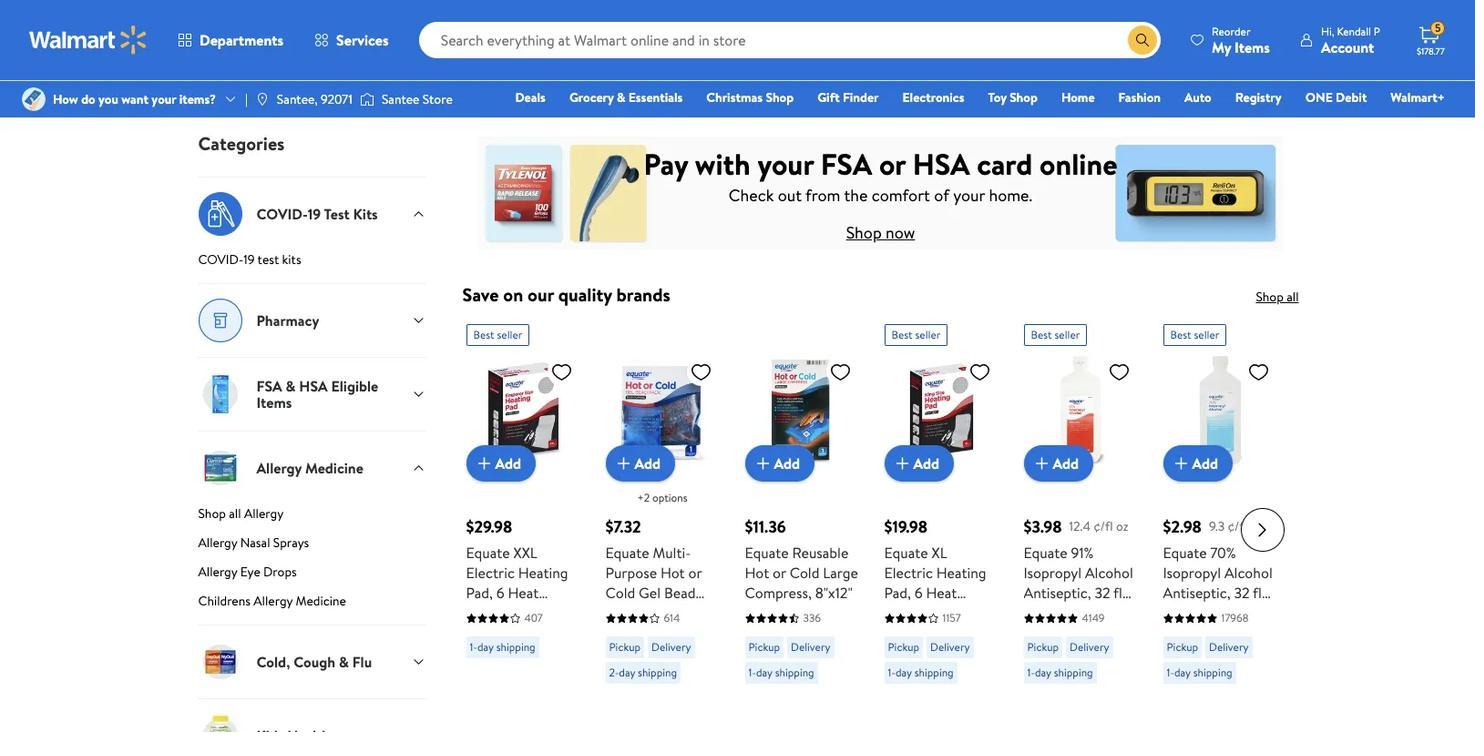 Task type: describe. For each thing, give the bounding box(es) containing it.
check
[[729, 184, 774, 207]]

shop down "benadryl"
[[1010, 88, 1038, 107]]

Walmart Site-Wide search field
[[419, 22, 1161, 58]]

fsa & hsa eligible items
[[257, 376, 378, 413]]

shipping down 4149
[[1054, 665, 1093, 681]]

goli
[[479, 68, 501, 86]]

shop for shop now
[[846, 221, 882, 244]]

2 horizontal spatial your
[[953, 184, 985, 207]]

zyrtec
[[341, 68, 377, 86]]

1-day shipping down the 336
[[749, 665, 814, 681]]

benadryl
[[991, 68, 1040, 86]]

heating for $19.98
[[936, 563, 987, 583]]

from
[[806, 184, 841, 207]]

reorder
[[1212, 23, 1251, 39]]

seller for $29.98
[[497, 327, 522, 343]]

xxl
[[513, 543, 537, 563]]

add button for delivery
[[884, 446, 954, 482]]

auto for $29.98
[[466, 624, 497, 644]]

reusable
[[792, 543, 849, 563]]

add to favorites list, equate multi-purpose hot or cold gel bead pack, 4.5" x 7.75" image
[[690, 361, 712, 384]]

6 for $19.98
[[915, 583, 923, 604]]

our
[[528, 283, 554, 307]]

next slide for navpills list image
[[1241, 55, 1284, 99]]

search icon image
[[1135, 33, 1150, 47]]

childrens allergy medicine link
[[198, 593, 426, 625]]

pad, for $29.98
[[466, 583, 493, 604]]

$178.77
[[1417, 45, 1445, 57]]

shop all allergy link
[[198, 505, 426, 531]]

add to cart image for $2.98
[[1170, 453, 1192, 475]]

of
[[934, 184, 949, 207]]

settings for $19.98
[[884, 604, 936, 624]]

grocery
[[569, 88, 614, 107]]

or inside $7.32 equate multi- purpose hot or cold gel bead pack, 4.5" x 7.75"
[[688, 563, 702, 583]]

delivery for $19.98
[[930, 640, 970, 655]]

allergy inside 'link'
[[254, 593, 293, 611]]

$29.98 equate xxl electric heating pad, 6 heat settings with auto shut off, 18 x 33 in
[[466, 516, 575, 664]]

save
[[462, 283, 499, 307]]

fsa & hsa eligible items button
[[198, 357, 426, 431]]

5 pickup from the left
[[1167, 640, 1198, 655]]

next slide for product carousel list image
[[1241, 508, 1284, 552]]

oz right 12
[[1024, 604, 1038, 624]]

advil link
[[523, 59, 580, 95]]

oz right 9.3
[[1250, 518, 1263, 536]]

medicine inside dropdown button
[[305, 458, 363, 479]]

flonase link
[[1062, 59, 1133, 95]]

pickup for $7.32
[[609, 640, 641, 655]]

how do you want your items?
[[53, 90, 216, 108]]

6 for $29.98
[[496, 583, 505, 604]]

12.4
[[1069, 518, 1091, 536]]

5 $178.77
[[1417, 20, 1445, 57]]

19 for test
[[308, 204, 321, 224]]

allergy for nasal
[[198, 534, 237, 552]]

home.
[[989, 184, 1033, 207]]

walmart image
[[29, 26, 148, 55]]

1 horizontal spatial your
[[758, 144, 814, 184]]

shop now
[[846, 221, 915, 244]]

pay
[[644, 144, 688, 184]]

toy shop link
[[980, 87, 1046, 108]]

pickup for $19.98
[[888, 640, 919, 655]]

17968
[[1222, 611, 1249, 626]]

comfort
[[872, 184, 930, 207]]

equate 91% isopropyl alcohol antiseptic, 32 fl oz image
[[1024, 354, 1138, 468]]

fsa inside fsa & hsa eligible items
[[257, 376, 282, 396]]

equate 70% isopropyl alcohol antiseptic, 32 fl oz image
[[1163, 354, 1277, 468]]

add to favorites list, equate xl electric heating pad, 6 heat settings with auto shut off, 12 x 24 in image
[[969, 361, 991, 384]]

1-day shipping down 17968
[[1167, 665, 1233, 681]]

product group containing $29.98
[[466, 317, 580, 733]]

& for grocery
[[617, 88, 626, 107]]

gift finder
[[818, 88, 879, 107]]

$2.98 9.3 ¢/fl oz equate 70% isopropyl alcohol antiseptic, 32 fl oz
[[1163, 516, 1273, 624]]

registry
[[1235, 88, 1282, 107]]

grocery & essentials link
[[561, 87, 691, 108]]

glucerna
[[1155, 68, 1204, 86]]

with inside 'pay with your fsa or hsa card online check out from the comfort of your home.'
[[695, 144, 751, 184]]

12
[[977, 624, 989, 644]]

allegra link
[[750, 59, 818, 95]]

$7.32
[[606, 516, 641, 539]]

heat for $29.98
[[508, 583, 539, 604]]

the
[[844, 184, 868, 207]]

pack,
[[606, 604, 639, 624]]

relion link
[[905, 59, 969, 95]]

christmas shop link
[[698, 87, 802, 108]]

3 add from the left
[[774, 454, 800, 474]]

cold, cough & flu button
[[198, 625, 426, 699]]

$29.98
[[466, 516, 512, 539]]

equate up items? at the top
[[191, 68, 229, 86]]

options
[[652, 491, 688, 506]]

save on our quality brands
[[462, 283, 670, 307]]

santee
[[382, 90, 420, 108]]

1157
[[943, 611, 961, 626]]

delivery for $7.32
[[652, 640, 691, 655]]

zyrtec link
[[327, 59, 391, 95]]

purpose
[[606, 563, 657, 583]]

pad, for $19.98
[[884, 583, 911, 604]]

shop for shop all
[[1256, 288, 1284, 306]]

shipping down off,
[[915, 665, 954, 681]]

medicine inside 'link'
[[296, 593, 346, 611]]

$3.98
[[1024, 516, 1062, 539]]

add to cart image for $29.98
[[473, 453, 495, 475]]

test
[[257, 251, 279, 269]]

items?
[[179, 90, 216, 108]]

departments button
[[162, 18, 299, 62]]

2 horizontal spatial auto
[[1185, 88, 1212, 107]]

best seller for $3.98
[[1031, 327, 1080, 343]]

shop down the allegra
[[766, 88, 794, 107]]

sprays
[[273, 534, 309, 552]]

product group containing $19.98
[[884, 317, 998, 733]]

cold,
[[257, 653, 290, 673]]

add to cart image for equate xl electric heating pad, 6 heat settings with auto shut off, 12 x 24 in "image"
[[892, 453, 914, 475]]

add to cart image for $3.98
[[1031, 453, 1053, 475]]

$2.98
[[1163, 516, 1202, 539]]

allergy for medicine
[[257, 458, 302, 479]]

4 pickup from the left
[[1027, 640, 1059, 655]]

antiseptic, for $3.98
[[1024, 583, 1091, 604]]

 image for how do you want your items?
[[22, 87, 46, 111]]

2 add button from the left
[[606, 446, 675, 482]]

$3.98 12.4 ¢/fl oz equate 91% isopropyl alcohol antiseptic, 32 fl oz
[[1024, 516, 1133, 624]]

home link
[[1053, 87, 1103, 108]]

bandaid link
[[670, 59, 743, 95]]

card
[[977, 144, 1033, 184]]

19 for test
[[243, 251, 255, 269]]

hot inside $11.36 equate reusable hot or cold large compress, 8"x12"
[[745, 563, 769, 583]]

shipping right 33
[[496, 640, 536, 655]]

91%
[[1071, 543, 1094, 563]]

allergy for eye
[[198, 563, 237, 582]]

2 seller from the left
[[915, 327, 941, 343]]

fashion
[[1119, 88, 1161, 107]]

oz right the '12.4'
[[1116, 518, 1129, 536]]

covid- for covid-19 test kits
[[198, 251, 243, 269]]

add button for 407
[[466, 446, 536, 482]]

24
[[895, 644, 911, 664]]

in for $19.98
[[915, 644, 926, 664]]

1-day shipping down 24
[[888, 665, 954, 681]]

equate xl electric heating pad, 6 heat settings with auto shut off, 12 x 24 in image
[[884, 354, 998, 468]]

hi, kendall p account
[[1321, 23, 1381, 57]]

dr. scholls link
[[1226, 59, 1313, 95]]

best for $29.98
[[473, 327, 494, 343]]

32 for $2.98
[[1234, 583, 1250, 604]]

equate reusable hot or cold large compress, 8"x12" image
[[745, 354, 859, 468]]

equate inside $2.98 9.3 ¢/fl oz equate 70% isopropyl alcohol antiseptic, 32 fl oz
[[1163, 543, 1207, 563]]

equate inside $11.36 equate reusable hot or cold large compress, 8"x12"
[[745, 543, 789, 563]]

settings for $29.98
[[466, 604, 518, 624]]

equate inside $7.32 equate multi- purpose hot or cold gel bead pack, 4.5" x 7.75"
[[606, 543, 649, 563]]

one debit link
[[1297, 87, 1375, 108]]

product group containing $7.32
[[606, 317, 719, 733]]

7.75"
[[681, 604, 709, 624]]

bandaid
[[685, 68, 728, 86]]

best seller for $2.98
[[1170, 327, 1220, 343]]

best for $2.98
[[1170, 327, 1192, 343]]

or for fsa
[[879, 144, 906, 184]]

$11.36
[[745, 516, 786, 539]]

walmart+
[[1391, 88, 1445, 107]]

grocery & essentials
[[569, 88, 683, 107]]

add for delivery
[[914, 454, 940, 474]]

refresh
[[840, 68, 883, 86]]

1-day shipping down 4149
[[1027, 665, 1093, 681]]

2 vertical spatial &
[[339, 653, 349, 673]]

product group containing $2.98
[[1163, 317, 1277, 733]]

add to favorites list, equate reusable hot or cold large compress, 8"x12" image
[[830, 361, 852, 384]]

product group containing $11.36
[[745, 317, 859, 733]]

shipping right 2-
[[638, 665, 677, 681]]

alcohol for $2.98
[[1225, 563, 1273, 583]]

childrens
[[198, 593, 251, 611]]

cold inside $7.32 equate multi- purpose hot or cold gel bead pack, 4.5" x 7.75"
[[606, 583, 635, 604]]

advil
[[538, 68, 565, 86]]

shop all link
[[1256, 288, 1299, 306]]

online
[[1040, 144, 1118, 184]]

equate multi-purpose hot or cold gel bead pack, 4.5" x 7.75" image
[[606, 354, 719, 468]]

Search search field
[[419, 22, 1161, 58]]

2 add from the left
[[635, 454, 661, 474]]

5 delivery from the left
[[1209, 640, 1249, 655]]

electric for $19.98
[[884, 563, 933, 583]]

glucerna link
[[1140, 59, 1219, 95]]

shipping down the 336
[[775, 665, 814, 681]]



Task type: vqa. For each thing, say whether or not it's contained in the screenshot.
'Frozen' associated with Frozen food
no



Task type: locate. For each thing, give the bounding box(es) containing it.
do
[[81, 90, 95, 108]]

add to cart image up $29.98
[[473, 453, 495, 475]]

hsa inside 'pay with your fsa or hsa card online check out from the comfort of your home.'
[[913, 144, 970, 184]]

shop now link
[[846, 221, 915, 244]]

product group containing $3.98
[[1024, 317, 1138, 733]]

equate inside $19.98 equate xl electric heating pad, 6 heat settings with auto shut off, 12 x 24 in
[[884, 543, 928, 563]]

isopropyl inside $2.98 9.3 ¢/fl oz equate 70% isopropyl alcohol antiseptic, 32 fl oz
[[1163, 563, 1221, 583]]

1 hot from the left
[[661, 563, 685, 583]]

items up 'dr.'
[[1235, 37, 1270, 57]]

want
[[121, 90, 149, 108]]

x for $19.98
[[884, 644, 891, 664]]

1 delivery from the left
[[652, 640, 691, 655]]

0 horizontal spatial heating
[[518, 563, 568, 583]]

2 best seller from the left
[[892, 327, 941, 343]]

electric inside $19.98 equate xl electric heating pad, 6 heat settings with auto shut off, 12 x 24 in
[[884, 563, 933, 583]]

2 delivery from the left
[[791, 640, 831, 655]]

or for hot
[[773, 563, 786, 583]]

hot inside $7.32 equate multi- purpose hot or cold gel bead pack, 4.5" x 7.75"
[[661, 563, 685, 583]]

1 electric from the left
[[466, 563, 515, 583]]

1 heat from the left
[[508, 583, 539, 604]]

covid- inside dropdown button
[[257, 204, 308, 224]]

items
[[1235, 37, 1270, 57], [257, 393, 292, 413]]

hsa left eligible
[[299, 376, 328, 396]]

mucinex link
[[587, 59, 663, 95]]

hsa inside fsa & hsa eligible items
[[299, 376, 328, 396]]

0 horizontal spatial 6
[[496, 583, 505, 604]]

electric down the $19.98
[[884, 563, 933, 583]]

0 horizontal spatial electric
[[466, 563, 515, 583]]

add button up $3.98
[[1024, 446, 1094, 482]]

auto left 1157
[[884, 624, 915, 644]]

2 6 from the left
[[915, 583, 923, 604]]

add to cart image up $7.32
[[613, 453, 635, 475]]

x inside $19.98 equate xl electric heating pad, 6 heat settings with auto shut off, 12 x 24 in
[[884, 644, 891, 664]]

0 horizontal spatial heat
[[508, 583, 539, 604]]

seller down on
[[497, 327, 522, 343]]

seller for $3.98
[[1055, 327, 1080, 343]]

best seller up equate 70% isopropyl alcohol antiseptic, 32 fl oz image
[[1170, 327, 1220, 343]]

in inside $19.98 equate xl electric heating pad, 6 heat settings with auto shut off, 12 x 24 in
[[915, 644, 926, 664]]

shop up the "allergy nasal sprays"
[[198, 505, 226, 523]]

1 vertical spatial &
[[286, 376, 296, 396]]

& left flu
[[339, 653, 349, 673]]

0 horizontal spatial alcohol
[[1085, 563, 1133, 583]]

alcohol for $3.98
[[1085, 563, 1133, 583]]

6 product group from the left
[[1163, 317, 1277, 733]]

0 horizontal spatial pad,
[[466, 583, 493, 604]]

& down mucinex
[[617, 88, 626, 107]]

allergy up shop all allergy link at the left of the page
[[257, 458, 302, 479]]

covid-19 test kits
[[257, 204, 378, 224]]

isopropyl for $2.98
[[1163, 563, 1221, 583]]

allergy up "childrens"
[[198, 563, 237, 582]]

0 horizontal spatial settings
[[466, 604, 518, 624]]

1 horizontal spatial auto
[[884, 624, 915, 644]]

your right want
[[152, 90, 176, 108]]

1 heating from the left
[[518, 563, 568, 583]]

best up equate xl electric heating pad, 6 heat settings with auto shut off, 12 x 24 in "image"
[[892, 327, 913, 343]]

add for 4149
[[1053, 454, 1079, 474]]

4 add from the left
[[914, 454, 940, 474]]

2 settings from the left
[[884, 604, 936, 624]]

1 horizontal spatial or
[[773, 563, 786, 583]]

add button up '+2'
[[606, 446, 675, 482]]

1 shut from the left
[[501, 624, 529, 644]]

add up the '12.4'
[[1053, 454, 1079, 474]]

delivery down 4149
[[1070, 640, 1109, 655]]

3 best seller from the left
[[1031, 327, 1080, 343]]

pay with your fsa or hsa card online. check out from the comfort of your home.  shop now. image
[[477, 137, 1284, 250]]

0 vertical spatial covid-
[[257, 204, 308, 224]]

gel
[[639, 583, 661, 604]]

auto inside $29.98 equate xxl electric heating pad, 6 heat settings with auto shut off, 18 x 33 in
[[466, 624, 497, 644]]

heating inside $29.98 equate xxl electric heating pad, 6 heat settings with auto shut off, 18 x 33 in
[[518, 563, 568, 583]]

covid-19 test kits button
[[198, 177, 426, 251]]

delivery down the 336
[[791, 640, 831, 655]]

1 isopropyl from the left
[[1024, 563, 1082, 583]]

or
[[879, 144, 906, 184], [688, 563, 702, 583], [773, 563, 786, 583]]

&
[[617, 88, 626, 107], [286, 376, 296, 396], [339, 653, 349, 673]]

1 vertical spatial items
[[257, 393, 292, 413]]

6 inside $19.98 equate xl electric heating pad, 6 heat settings with auto shut off, 12 x 24 in
[[915, 583, 923, 604]]

out
[[778, 184, 802, 207]]

oz
[[1116, 518, 1129, 536], [1250, 518, 1263, 536], [1024, 604, 1038, 624], [1163, 604, 1177, 624]]

allergy down drops at the left bottom of the page
[[254, 593, 293, 611]]

1 settings from the left
[[466, 604, 518, 624]]

equate inside $29.98 equate xxl electric heating pad, 6 heat settings with auto shut off, 18 x 33 in
[[466, 543, 510, 563]]

5 add button from the left
[[1024, 446, 1094, 482]]

1 horizontal spatial isopropyl
[[1163, 563, 1221, 583]]

reorder my items
[[1212, 23, 1270, 57]]

allergy
[[257, 458, 302, 479], [244, 505, 284, 523], [198, 534, 237, 552], [198, 563, 237, 582], [254, 593, 293, 611]]

2 shut from the left
[[919, 624, 948, 644]]

0 horizontal spatial fsa
[[257, 376, 282, 396]]

cold left the large
[[790, 563, 820, 583]]

add up $29.98
[[495, 454, 521, 474]]

6
[[496, 583, 505, 604], [915, 583, 923, 604]]

4 product group from the left
[[884, 317, 998, 733]]

0 horizontal spatial  image
[[22, 87, 46, 111]]

tylenol
[[266, 68, 305, 86]]

pickup down $2.98 9.3 ¢/fl oz equate 70% isopropyl alcohol antiseptic, 32 fl oz
[[1167, 640, 1198, 655]]

32
[[1095, 583, 1110, 604], [1234, 583, 1250, 604]]

electric for $29.98
[[466, 563, 515, 583]]

0 vertical spatial 19
[[308, 204, 321, 224]]

6 add from the left
[[1192, 454, 1218, 474]]

0 horizontal spatial x
[[466, 644, 473, 664]]

1 horizontal spatial hot
[[745, 563, 769, 583]]

1 horizontal spatial with
[[695, 144, 751, 184]]

all for shop all allergy
[[229, 505, 241, 523]]

eligible
[[331, 376, 378, 396]]

shut inside $19.98 equate xl electric heating pad, 6 heat settings with auto shut off, 12 x 24 in
[[919, 624, 948, 644]]

shop all
[[1256, 288, 1299, 306]]

alcohol inside $2.98 9.3 ¢/fl oz equate 70% isopropyl alcohol antiseptic, 32 fl oz
[[1225, 563, 1273, 583]]

equate down $29.98
[[466, 543, 510, 563]]

0 horizontal spatial antiseptic,
[[1024, 583, 1091, 604]]

heat inside $19.98 equate xl electric heating pad, 6 heat settings with auto shut off, 12 x 24 in
[[926, 583, 957, 604]]

shut for $19.98
[[919, 624, 948, 644]]

407
[[524, 611, 543, 626]]

1 fl from the left
[[1114, 583, 1123, 604]]

1 horizontal spatial 19
[[308, 204, 321, 224]]

x
[[670, 604, 677, 624], [466, 644, 473, 664], [884, 644, 891, 664]]

1 horizontal spatial 32
[[1234, 583, 1250, 604]]

0 horizontal spatial isopropyl
[[1024, 563, 1082, 583]]

with left 18
[[521, 604, 548, 624]]

2 best from the left
[[892, 327, 913, 343]]

items inside reorder my items
[[1235, 37, 1270, 57]]

best seller for $29.98
[[473, 327, 522, 343]]

5
[[1435, 20, 1441, 36]]

covid- for covid-19 test kits
[[257, 204, 308, 224]]

shop up "add to favorites list, equate 70% isopropyl alcohol antiseptic, 32 fl oz" image
[[1256, 288, 1284, 306]]

3 product group from the left
[[745, 317, 859, 733]]

delivery down 1157
[[930, 640, 970, 655]]

fl for $2.98
[[1253, 583, 1262, 604]]

0 vertical spatial all
[[1287, 288, 1299, 306]]

1 vertical spatial hsa
[[299, 376, 328, 396]]

equate xxl electric heating pad, 6 heat settings with auto shut off, 18 x 33 in image
[[466, 354, 580, 468]]

with inside $19.98 equate xl electric heating pad, 6 heat settings with auto shut off, 12 x 24 in
[[939, 604, 966, 624]]

4 delivery from the left
[[1070, 640, 1109, 655]]

 image for santee, 92071
[[255, 92, 270, 107]]

3 pickup from the left
[[888, 640, 919, 655]]

¢/fl for $2.98
[[1228, 518, 1247, 536]]

x inside $7.32 equate multi- purpose hot or cold gel bead pack, 4.5" x 7.75"
[[670, 604, 677, 624]]

alcohol down 'next slide for product carousel list' icon
[[1225, 563, 1273, 583]]

settings inside $19.98 equate xl electric heating pad, 6 heat settings with auto shut off, 12 x 24 in
[[884, 604, 936, 624]]

auto link
[[1176, 87, 1220, 108]]

1 in from the left
[[496, 644, 507, 664]]

1 horizontal spatial ¢/fl
[[1228, 518, 1247, 536]]

allergy nasal sprays link
[[198, 534, 426, 560]]

1 vertical spatial all
[[229, 505, 241, 523]]

¢/fl inside $3.98 12.4 ¢/fl oz equate 91% isopropyl alcohol antiseptic, 32 fl oz
[[1094, 518, 1113, 536]]

0 horizontal spatial cold
[[606, 583, 635, 604]]

equate down $11.36
[[745, 543, 789, 563]]

heat up 407
[[508, 583, 539, 604]]

2 heat from the left
[[926, 583, 957, 604]]

with right pay
[[695, 144, 751, 184]]

isopropyl down $2.98
[[1163, 563, 1221, 583]]

auto left 407
[[466, 624, 497, 644]]

seller
[[497, 327, 522, 343], [915, 327, 941, 343], [1055, 327, 1080, 343], [1194, 327, 1220, 343]]

add button up $2.98
[[1163, 446, 1233, 482]]

heat inside $29.98 equate xxl electric heating pad, 6 heat settings with auto shut off, 18 x 33 in
[[508, 583, 539, 604]]

items inside fsa & hsa eligible items
[[257, 393, 292, 413]]

gift
[[818, 88, 840, 107]]

x inside $29.98 equate xxl electric heating pad, 6 heat settings with auto shut off, 18 x 33 in
[[466, 644, 473, 664]]

6 add button from the left
[[1163, 446, 1233, 482]]

heating for $29.98
[[518, 563, 568, 583]]

or inside 'pay with your fsa or hsa card online check out from the comfort of your home.'
[[879, 144, 906, 184]]

auto for $19.98
[[884, 624, 915, 644]]

& left eligible
[[286, 376, 296, 396]]

flonase
[[1076, 68, 1118, 86]]

allergy inside dropdown button
[[257, 458, 302, 479]]

32 up 4149
[[1095, 583, 1110, 604]]

$19.98
[[884, 516, 928, 539]]

1 horizontal spatial fl
[[1253, 583, 1262, 604]]

& for fsa
[[286, 376, 296, 396]]

1 horizontal spatial electric
[[884, 563, 933, 583]]

shipping down 17968
[[1193, 665, 1233, 681]]

on
[[503, 283, 523, 307]]

add to cart image for equate multi-purpose hot or cold gel bead pack, 4.5" x 7.75" image
[[613, 453, 635, 475]]

add to cart image up $2.98
[[1170, 453, 1192, 475]]

seller up equate xl electric heating pad, 6 heat settings with auto shut off, 12 x 24 in "image"
[[915, 327, 941, 343]]

cold left gel
[[606, 583, 635, 604]]

add button for 17968
[[1163, 446, 1233, 482]]

add up 9.3
[[1192, 454, 1218, 474]]

allergy down shop all allergy
[[198, 534, 237, 552]]

settings inside $29.98 equate xxl electric heating pad, 6 heat settings with auto shut off, 18 x 33 in
[[466, 604, 518, 624]]

 image right |
[[255, 92, 270, 107]]

0 vertical spatial hsa
[[913, 144, 970, 184]]

 image left how
[[22, 87, 46, 111]]

add button for 4149
[[1024, 446, 1094, 482]]

0 horizontal spatial hsa
[[299, 376, 328, 396]]

0 horizontal spatial ¢/fl
[[1094, 518, 1113, 536]]

1 pad, from the left
[[466, 583, 493, 604]]

scholls
[[1260, 68, 1299, 86]]

1 vertical spatial covid-
[[198, 251, 243, 269]]

19 inside dropdown button
[[308, 204, 321, 224]]

1 horizontal spatial &
[[339, 653, 349, 673]]

equate down $2.98
[[1163, 543, 1207, 563]]

0 horizontal spatial with
[[521, 604, 548, 624]]

one debit
[[1306, 88, 1367, 107]]

1 ¢/fl from the left
[[1094, 518, 1113, 536]]

hot down $11.36
[[745, 563, 769, 583]]

$11.36 equate reusable hot or cold large compress, 8"x12"
[[745, 516, 858, 604]]

all
[[1287, 288, 1299, 306], [229, 505, 241, 523]]

32 inside $2.98 9.3 ¢/fl oz equate 70% isopropyl alcohol antiseptic, 32 fl oz
[[1234, 583, 1250, 604]]

shut inside $29.98 equate xxl electric heating pad, 6 heat settings with auto shut off, 18 x 33 in
[[501, 624, 529, 644]]

add to favorites list, equate xxl electric heating pad, 6 heat settings with auto shut off, 18 x 33 in image
[[551, 361, 573, 384]]

seller for $2.98
[[1194, 327, 1220, 343]]

2 antiseptic, from the left
[[1163, 583, 1231, 604]]

4 best from the left
[[1170, 327, 1192, 343]]

shut for $29.98
[[501, 624, 529, 644]]

1 pickup from the left
[[609, 640, 641, 655]]

in for $29.98
[[496, 644, 507, 664]]

best seller up equate 91% isopropyl alcohol antiseptic, 32 fl oz image
[[1031, 327, 1080, 343]]

x for $29.98
[[466, 644, 473, 664]]

1 vertical spatial medicine
[[296, 593, 346, 611]]

 image
[[22, 87, 46, 111], [255, 92, 270, 107]]

heating
[[518, 563, 568, 583], [936, 563, 987, 583]]

fl
[[1114, 583, 1123, 604], [1253, 583, 1262, 604]]

goli link
[[464, 59, 516, 95]]

2 in from the left
[[915, 644, 926, 664]]

or inside $11.36 equate reusable hot or cold large compress, 8"x12"
[[773, 563, 786, 583]]

deals link
[[507, 87, 554, 108]]

4 best seller from the left
[[1170, 327, 1220, 343]]

3 best from the left
[[1031, 327, 1052, 343]]

0 horizontal spatial 32
[[1095, 583, 1110, 604]]

add to cart image
[[473, 453, 495, 475], [752, 453, 774, 475], [1031, 453, 1053, 475], [1170, 453, 1192, 475]]

1 horizontal spatial heating
[[936, 563, 987, 583]]

 image
[[360, 90, 374, 108]]

equate down $7.32
[[606, 543, 649, 563]]

product group
[[466, 317, 580, 733], [606, 317, 719, 733], [745, 317, 859, 733], [884, 317, 998, 733], [1024, 317, 1138, 733], [1163, 317, 1277, 733]]

2 pickup from the left
[[749, 640, 780, 655]]

pickup left off,
[[888, 640, 919, 655]]

how
[[53, 90, 78, 108]]

3 seller from the left
[[1055, 327, 1080, 343]]

benadryl link
[[976, 59, 1054, 95]]

1 vertical spatial 19
[[243, 251, 255, 269]]

in inside $29.98 equate xxl electric heating pad, 6 heat settings with auto shut off, 18 x 33 in
[[496, 644, 507, 664]]

best up equate 91% isopropyl alcohol antiseptic, 32 fl oz image
[[1031, 327, 1052, 343]]

3 add button from the left
[[745, 446, 815, 482]]

home
[[1061, 88, 1095, 107]]

1 horizontal spatial settings
[[884, 604, 936, 624]]

cold inside $11.36 equate reusable hot or cold large compress, 8"x12"
[[790, 563, 820, 583]]

1-day shipping down 407
[[470, 640, 536, 655]]

add to favorites list, equate 70% isopropyl alcohol antiseptic, 32 fl oz image
[[1248, 361, 1270, 384]]

2 horizontal spatial &
[[617, 88, 626, 107]]

dr.
[[1241, 68, 1257, 86]]

add up '+2'
[[635, 454, 661, 474]]

2 product group from the left
[[606, 317, 719, 733]]

3 add to cart image from the left
[[1031, 453, 1053, 475]]

best
[[473, 327, 494, 343], [892, 327, 913, 343], [1031, 327, 1052, 343], [1170, 327, 1192, 343]]

allergy eye drops link
[[198, 563, 426, 589]]

92071
[[321, 90, 353, 108]]

0 vertical spatial fsa
[[821, 144, 872, 184]]

medicine down 'allergy eye drops' "link"
[[296, 593, 346, 611]]

0 horizontal spatial add to cart image
[[613, 453, 635, 475]]

pickup for $11.36
[[749, 640, 780, 655]]

categories
[[198, 132, 285, 156]]

all inside shop all allergy link
[[229, 505, 241, 523]]

with for $29.98
[[521, 604, 548, 624]]

with for $19.98
[[939, 604, 966, 624]]

add for 17968
[[1192, 454, 1218, 474]]

all for shop all
[[1287, 288, 1299, 306]]

delivery for $11.36
[[791, 640, 831, 655]]

1 alcohol from the left
[[1085, 563, 1133, 583]]

cold
[[790, 563, 820, 583], [606, 583, 635, 604]]

1 add button from the left
[[466, 446, 536, 482]]

fl inside $3.98 12.4 ¢/fl oz equate 91% isopropyl alcohol antiseptic, 32 fl oz
[[1114, 583, 1123, 604]]

1 horizontal spatial items
[[1235, 37, 1270, 57]]

2 pad, from the left
[[884, 583, 911, 604]]

auto inside $19.98 equate xl electric heating pad, 6 heat settings with auto shut off, 12 x 24 in
[[884, 624, 915, 644]]

your down christmas shop
[[758, 144, 814, 184]]

0 horizontal spatial fl
[[1114, 583, 1123, 604]]

1 32 from the left
[[1095, 583, 1110, 604]]

2 add to cart image from the left
[[752, 453, 774, 475]]

2 isopropyl from the left
[[1163, 563, 1221, 583]]

2 electric from the left
[[884, 563, 933, 583]]

hot
[[661, 563, 685, 583], [745, 563, 769, 583]]

or up 7.75"
[[688, 563, 702, 583]]

one
[[1306, 88, 1333, 107]]

antiseptic, up 4149
[[1024, 583, 1091, 604]]

heating up 1157
[[936, 563, 987, 583]]

pad,
[[466, 583, 493, 604], [884, 583, 911, 604]]

2 32 from the left
[[1234, 583, 1250, 604]]

0 horizontal spatial covid-
[[198, 251, 243, 269]]

¢/fl for $3.98
[[1094, 518, 1113, 536]]

1 best from the left
[[473, 327, 494, 343]]

pad, inside $29.98 equate xxl electric heating pad, 6 heat settings with auto shut off, 18 x 33 in
[[466, 583, 493, 604]]

4 seller from the left
[[1194, 327, 1220, 343]]

delivery down 614
[[652, 640, 691, 655]]

1 horizontal spatial fsa
[[821, 144, 872, 184]]

your right the of
[[953, 184, 985, 207]]

walmart+ link
[[1383, 87, 1453, 108]]

2 horizontal spatial or
[[879, 144, 906, 184]]

614
[[664, 611, 680, 626]]

add button up the $19.98
[[884, 446, 954, 482]]

kendall
[[1337, 23, 1371, 39]]

best seller down on
[[473, 327, 522, 343]]

2 add to cart image from the left
[[892, 453, 914, 475]]

1 horizontal spatial x
[[670, 604, 677, 624]]

finder
[[843, 88, 879, 107]]

4 add to cart image from the left
[[1170, 453, 1192, 475]]

1 vertical spatial fsa
[[257, 376, 282, 396]]

pharmacy
[[257, 311, 319, 331]]

seller up equate 70% isopropyl alcohol antiseptic, 32 fl oz image
[[1194, 327, 1220, 343]]

electric inside $29.98 equate xxl electric heating pad, 6 heat settings with auto shut off, 18 x 33 in
[[466, 563, 515, 583]]

heating inside $19.98 equate xl electric heating pad, 6 heat settings with auto shut off, 12 x 24 in
[[936, 563, 987, 583]]

5 add from the left
[[1053, 454, 1079, 474]]

hsa left card
[[913, 144, 970, 184]]

1 add to cart image from the left
[[613, 453, 635, 475]]

childrens allergy medicine
[[198, 593, 346, 611]]

4 add button from the left
[[884, 446, 954, 482]]

2 fl from the left
[[1253, 583, 1262, 604]]

electronics
[[903, 88, 965, 107]]

0 horizontal spatial in
[[496, 644, 507, 664]]

1 horizontal spatial 6
[[915, 583, 923, 604]]

heat up 1157
[[926, 583, 957, 604]]

electric down $29.98
[[466, 563, 515, 583]]

x left 33
[[466, 644, 473, 664]]

2 horizontal spatial x
[[884, 644, 891, 664]]

0 horizontal spatial your
[[152, 90, 176, 108]]

+2 options
[[637, 491, 688, 506]]

1 horizontal spatial pad,
[[884, 583, 911, 604]]

test
[[324, 204, 350, 224]]

2 hot from the left
[[745, 563, 769, 583]]

add for 407
[[495, 454, 521, 474]]

3 delivery from the left
[[930, 640, 970, 655]]

0 horizontal spatial items
[[257, 393, 292, 413]]

0 horizontal spatial auto
[[466, 624, 497, 644]]

add to cart image
[[613, 453, 635, 475], [892, 453, 914, 475]]

¢/fl inside $2.98 9.3 ¢/fl oz equate 70% isopropyl alcohol antiseptic, 32 fl oz
[[1228, 518, 1247, 536]]

allergy up nasal
[[244, 505, 284, 523]]

1 horizontal spatial hsa
[[913, 144, 970, 184]]

1 horizontal spatial shut
[[919, 624, 948, 644]]

or right 'the'
[[879, 144, 906, 184]]

1 horizontal spatial all
[[1287, 288, 1299, 306]]

isopropyl down $3.98
[[1024, 563, 1082, 583]]

1 add to cart image from the left
[[473, 453, 495, 475]]

oz left 17968
[[1163, 604, 1177, 624]]

1 horizontal spatial covid-
[[257, 204, 308, 224]]

best seller up equate xl electric heating pad, 6 heat settings with auto shut off, 12 x 24 in "image"
[[892, 327, 941, 343]]

settings up 33
[[466, 604, 518, 624]]

pad, inside $19.98 equate xl electric heating pad, 6 heat settings with auto shut off, 12 x 24 in
[[884, 583, 911, 604]]

pickup down compress,
[[749, 640, 780, 655]]

shop for shop all allergy
[[198, 505, 226, 523]]

add to cart image up $3.98
[[1031, 453, 1053, 475]]

shop all allergy
[[198, 505, 284, 523]]

1 horizontal spatial  image
[[255, 92, 270, 107]]

isopropyl inside $3.98 12.4 ¢/fl oz equate 91% isopropyl alcohol antiseptic, 32 fl oz
[[1024, 563, 1082, 583]]

account
[[1321, 37, 1374, 57]]

with inside $29.98 equate xxl electric heating pad, 6 heat settings with auto shut off, 18 x 33 in
[[521, 604, 548, 624]]

nasal
[[240, 534, 270, 552]]

0 horizontal spatial or
[[688, 563, 702, 583]]

1 horizontal spatial cold
[[790, 563, 820, 583]]

+2
[[637, 491, 650, 506]]

antiseptic, up 17968
[[1163, 583, 1231, 604]]

medicine
[[305, 458, 363, 479], [296, 593, 346, 611]]

5 product group from the left
[[1024, 317, 1138, 733]]

$19.98 equate xl electric heating pad, 6 heat settings with auto shut off, 12 x 24 in
[[884, 516, 989, 664]]

pickup right 12
[[1027, 640, 1059, 655]]

0 vertical spatial medicine
[[305, 458, 363, 479]]

2 heating from the left
[[936, 563, 987, 583]]

allergy medicine button
[[198, 431, 426, 505]]

items up allergy medicine
[[257, 393, 292, 413]]

best for $3.98
[[1031, 327, 1052, 343]]

6 inside $29.98 equate xxl electric heating pad, 6 heat settings with auto shut off, 18 x 33 in
[[496, 583, 505, 604]]

1 horizontal spatial in
[[915, 644, 926, 664]]

alcohol inside $3.98 12.4 ¢/fl oz equate 91% isopropyl alcohol antiseptic, 32 fl oz
[[1085, 563, 1133, 583]]

in right 24
[[915, 644, 926, 664]]

allergy inside "link"
[[198, 563, 237, 582]]

1 horizontal spatial heat
[[926, 583, 957, 604]]

& inside fsa & hsa eligible items
[[286, 376, 296, 396]]

equate down $3.98
[[1024, 543, 1068, 563]]

heat for $19.98
[[926, 583, 957, 604]]

$7.32 equate multi- purpose hot or cold gel bead pack, 4.5" x 7.75"
[[606, 516, 709, 624]]

33
[[477, 644, 492, 664]]

1 horizontal spatial alcohol
[[1225, 563, 1273, 583]]

0 horizontal spatial shut
[[501, 624, 529, 644]]

add to cart image up the $19.98
[[892, 453, 914, 475]]

1 6 from the left
[[496, 583, 505, 604]]

32 inside $3.98 12.4 ¢/fl oz equate 91% isopropyl alcohol antiseptic, 32 fl oz
[[1095, 583, 1110, 604]]

equate inside $3.98 12.4 ¢/fl oz equate 91% isopropyl alcohol antiseptic, 32 fl oz
[[1024, 543, 1068, 563]]

0 horizontal spatial 19
[[243, 251, 255, 269]]

32 for $3.98
[[1095, 583, 1110, 604]]

0 horizontal spatial &
[[286, 376, 296, 396]]

1 product group from the left
[[466, 317, 580, 733]]

antiseptic, for $2.98
[[1163, 583, 1231, 604]]

18
[[562, 624, 575, 644]]

fsa inside 'pay with your fsa or hsa card online check out from the comfort of your home.'
[[821, 144, 872, 184]]

cough
[[294, 653, 336, 673]]

1 seller from the left
[[497, 327, 522, 343]]

registry link
[[1227, 87, 1290, 108]]

1 add from the left
[[495, 454, 521, 474]]

1 antiseptic, from the left
[[1024, 583, 1091, 604]]

2 horizontal spatial with
[[939, 604, 966, 624]]

pickup up 2-
[[609, 640, 641, 655]]

covid- up kits
[[257, 204, 308, 224]]

0 horizontal spatial all
[[229, 505, 241, 523]]

1 horizontal spatial add to cart image
[[892, 453, 914, 475]]

1 horizontal spatial antiseptic,
[[1163, 583, 1231, 604]]

best down save
[[473, 327, 494, 343]]

2 ¢/fl from the left
[[1228, 518, 1247, 536]]

gift finder link
[[809, 87, 887, 108]]

2 alcohol from the left
[[1225, 563, 1273, 583]]

1 best seller from the left
[[473, 327, 522, 343]]

multi-
[[653, 543, 691, 563]]

isopropyl
[[1024, 563, 1082, 583], [1163, 563, 1221, 583]]

antiseptic, inside $2.98 9.3 ¢/fl oz equate 70% isopropyl alcohol antiseptic, 32 fl oz
[[1163, 583, 1231, 604]]

covid- left test
[[198, 251, 243, 269]]

0 horizontal spatial hot
[[661, 563, 685, 583]]

0 vertical spatial items
[[1235, 37, 1270, 57]]

isopropyl for $3.98
[[1024, 563, 1082, 583]]

delivery down 17968
[[1209, 640, 1249, 655]]

fl for $3.98
[[1114, 583, 1123, 604]]

add to favorites list, equate 91% isopropyl alcohol antiseptic, 32 fl oz image
[[1109, 361, 1130, 384]]

in right 33
[[496, 644, 507, 664]]

settings up 24
[[884, 604, 936, 624]]

antiseptic, inside $3.98 12.4 ¢/fl oz equate 91% isopropyl alcohol antiseptic, 32 fl oz
[[1024, 583, 1091, 604]]

0 vertical spatial &
[[617, 88, 626, 107]]

fl inside $2.98 9.3 ¢/fl oz equate 70% isopropyl alcohol antiseptic, 32 fl oz
[[1253, 583, 1262, 604]]

equate link
[[176, 59, 244, 95]]

delivery
[[652, 640, 691, 655], [791, 640, 831, 655], [930, 640, 970, 655], [1070, 640, 1109, 655], [1209, 640, 1249, 655]]

8"x12"
[[815, 583, 853, 604]]

debit
[[1336, 88, 1367, 107]]

hot right purpose
[[661, 563, 685, 583]]



